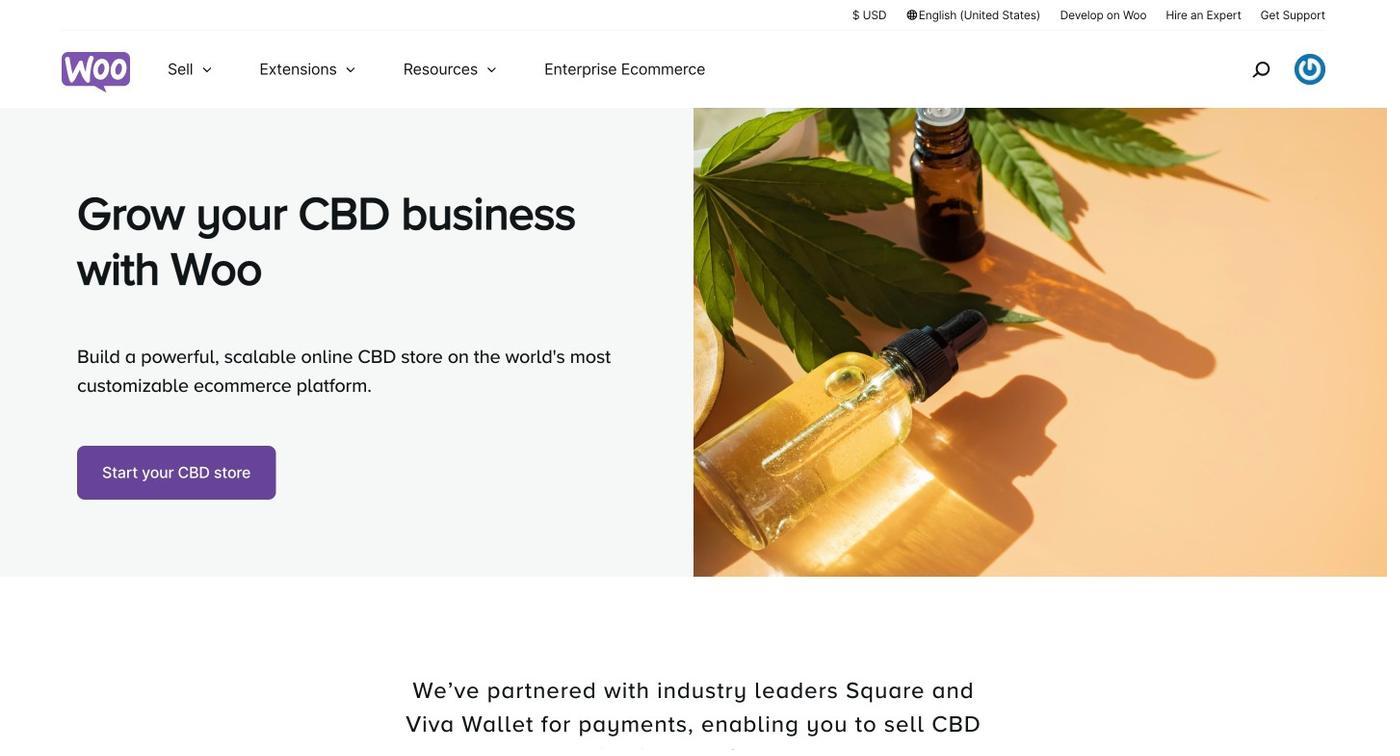 Task type: describe. For each thing, give the bounding box(es) containing it.
service navigation menu element
[[1211, 38, 1326, 101]]

search image
[[1246, 54, 1277, 85]]



Task type: vqa. For each thing, say whether or not it's contained in the screenshot.
Free customer support Free
no



Task type: locate. For each thing, give the bounding box(es) containing it.
open account menu image
[[1295, 54, 1326, 85]]



